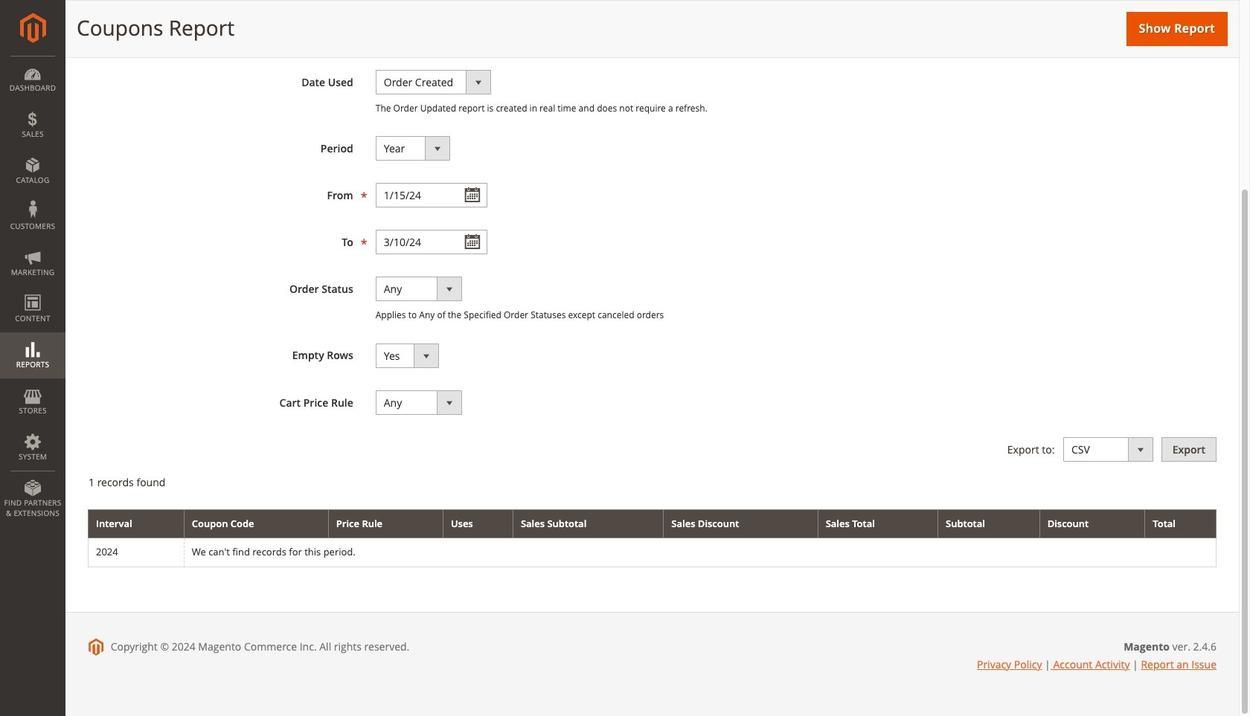Task type: describe. For each thing, give the bounding box(es) containing it.
magento admin panel image
[[20, 13, 46, 43]]



Task type: locate. For each thing, give the bounding box(es) containing it.
None text field
[[376, 183, 487, 208]]

menu bar
[[0, 56, 66, 526]]

None text field
[[376, 230, 487, 255]]



Task type: vqa. For each thing, say whether or not it's contained in the screenshot.
menu
no



